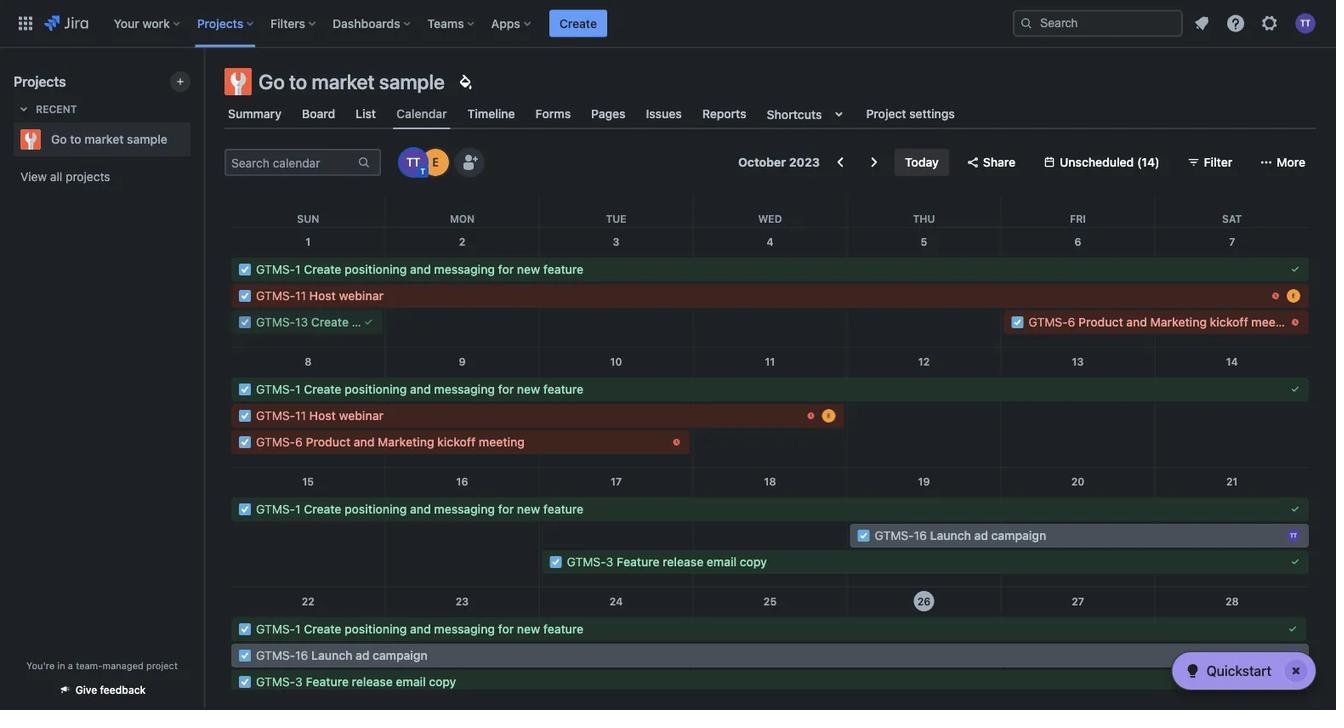 Task type: vqa. For each thing, say whether or not it's contained in the screenshot.
"maria@company.com"
no



Task type: describe. For each thing, give the bounding box(es) containing it.
create for done icon associated with gtms-6 product and marketing kickoff meeting
[[304, 382, 341, 396]]

summary link
[[225, 99, 285, 129]]

17
[[611, 475, 622, 487]]

1 horizontal spatial product
[[1079, 315, 1123, 329]]

mon
[[450, 213, 475, 225]]

1 vertical spatial release
[[352, 675, 393, 689]]

1 for 13
[[295, 262, 301, 276]]

Search calendar text field
[[226, 151, 356, 174]]

forms
[[535, 107, 571, 121]]

board link
[[299, 99, 339, 129]]

18
[[764, 475, 776, 487]]

apps
[[491, 16, 520, 30]]

unscheduled (14) button
[[1033, 149, 1170, 176]]

3 gtms-1 create positioning and messaging for new feature from the top
[[256, 502, 584, 516]]

gtms-6 product and marketing kickoff meeting for leftmost overdue image
[[256, 435, 525, 449]]

your work button
[[109, 10, 187, 37]]

1 vertical spatial product
[[306, 435, 351, 449]]

gtms-11 host webinar for product and marketing kickoff meeting
[[256, 409, 384, 423]]

feature for gtms-6 product and marketing kickoff meeting
[[543, 382, 584, 396]]

timeline link
[[464, 99, 518, 129]]

8 link
[[294, 348, 322, 375]]

quickstart
[[1207, 663, 1272, 679]]

positioning for release
[[345, 622, 407, 636]]

you're in a team-managed project
[[26, 660, 178, 671]]

check image
[[1183, 661, 1203, 681]]

collapse recent projects image
[[14, 99, 34, 119]]

5 row from the top
[[231, 587, 1309, 707]]

your work
[[114, 16, 170, 30]]

6 for overdue icon
[[1068, 315, 1075, 329]]

1 horizontal spatial gtms-3 feature release email copy
[[567, 555, 767, 569]]

23
[[456, 595, 469, 607]]

9 link
[[449, 348, 476, 375]]

done image for gtms-11 host webinar
[[362, 316, 376, 329]]

messaging for email
[[434, 622, 495, 636]]

8
[[305, 356, 312, 367]]

webinar for product
[[339, 289, 384, 303]]

0 horizontal spatial launch
[[311, 649, 352, 663]]

sun link
[[294, 196, 323, 227]]

quickstart button
[[1173, 652, 1316, 690]]

you're
[[26, 660, 55, 671]]

0 vertical spatial launch
[[930, 529, 971, 543]]

3 new from the top
[[517, 502, 540, 516]]

fri
[[1070, 213, 1086, 225]]

reports
[[702, 107, 746, 121]]

unscheduled (14)
[[1060, 155, 1160, 169]]

positioning for product
[[345, 262, 407, 276]]

team-
[[76, 660, 102, 671]]

pages link
[[588, 99, 629, 129]]

share
[[983, 155, 1016, 169]]

positioning for and
[[345, 382, 407, 396]]

marketing for leftmost overdue image
[[378, 435, 434, 449]]

25 link
[[757, 588, 784, 615]]

0 vertical spatial release
[[663, 555, 704, 569]]

project settings
[[866, 107, 955, 121]]

23 link
[[449, 588, 476, 615]]

24 link
[[603, 588, 630, 615]]

0 horizontal spatial copy
[[429, 675, 456, 689]]

0 vertical spatial 3
[[613, 236, 620, 248]]

new for feature release email copy
[[517, 622, 540, 636]]

meeting for leftmost overdue image
[[479, 435, 525, 449]]

banner containing your work
[[0, 0, 1336, 48]]

6 link
[[1064, 228, 1092, 255]]

in
[[57, 660, 65, 671]]

10 link
[[603, 348, 630, 375]]

14 link
[[1219, 348, 1246, 375]]

done image for gtms-6 product and marketing kickoff meeting
[[1289, 383, 1302, 396]]

filter button
[[1177, 149, 1243, 176]]

shortcuts
[[767, 107, 822, 121]]

0 vertical spatial go
[[259, 70, 285, 94]]

14
[[1226, 356, 1238, 367]]

projects button
[[192, 10, 260, 37]]

12 link
[[910, 348, 938, 375]]

done image for gtms-3 feature release email copy
[[1286, 623, 1300, 636]]

3 for from the top
[[498, 502, 514, 516]]

dismiss quickstart image
[[1283, 657, 1310, 685]]

gtms-13 create product guides
[[256, 315, 437, 329]]

1 vertical spatial done image
[[1289, 555, 1302, 569]]

25
[[764, 595, 777, 607]]

sun
[[297, 213, 319, 225]]

0 horizontal spatial gtms-16 launch ad campaign
[[256, 649, 428, 663]]

timeline
[[467, 107, 515, 121]]

reports link
[[699, 99, 750, 129]]

issues
[[646, 107, 682, 121]]

1 vertical spatial go
[[51, 132, 67, 146]]

view all projects link
[[14, 162, 191, 192]]

2 horizontal spatial 16
[[914, 529, 927, 543]]

give feedback
[[75, 684, 146, 696]]

managed
[[102, 660, 144, 671]]

21
[[1226, 475, 1238, 487]]

gtms-1 create positioning and messaging for new feature for marketing
[[256, 382, 584, 396]]

1 vertical spatial ad
[[356, 649, 370, 663]]

wed link
[[755, 196, 786, 227]]

3 positioning from the top
[[345, 502, 407, 516]]

recent
[[36, 103, 77, 115]]

3 row from the top
[[231, 347, 1309, 467]]

overdue image for product and marketing kickoff meeting
[[804, 409, 818, 423]]

teams
[[428, 16, 464, 30]]

teams button
[[422, 10, 481, 37]]

host for product and marketing kickoff meeting
[[309, 409, 336, 423]]

4 row from the top
[[231, 467, 1309, 587]]

gtms- for done image corresponding to gtms-16 launch ad campaign
[[256, 675, 295, 689]]

your
[[114, 16, 139, 30]]

view
[[20, 170, 47, 184]]

dashboards
[[333, 16, 400, 30]]

row containing sun
[[231, 196, 1309, 228]]

0 vertical spatial to
[[289, 70, 307, 94]]

search image
[[1020, 17, 1033, 30]]

gtms- for the middle done image
[[567, 555, 606, 569]]

5
[[921, 236, 927, 248]]

0 horizontal spatial market
[[84, 132, 124, 146]]

1 down 15 link at the bottom left
[[295, 502, 301, 516]]

2
[[459, 236, 465, 248]]

gtms- for done image corresponding to gtms-11 host webinar
[[256, 315, 295, 329]]

feature for gtms-3 feature release email copy
[[543, 622, 584, 636]]

host for create product guides
[[309, 289, 336, 303]]

create inside create button
[[560, 16, 597, 30]]

0 vertical spatial 16
[[456, 475, 468, 487]]

0 vertical spatial 6
[[1075, 236, 1081, 248]]

october
[[738, 155, 786, 169]]

settings image
[[1260, 13, 1280, 34]]

0 horizontal spatial overdue image
[[670, 435, 683, 449]]

2 row from the top
[[231, 228, 1309, 347]]

1 vertical spatial campaign
[[373, 649, 428, 663]]

create project image
[[174, 75, 187, 88]]

sat
[[1222, 213, 1242, 225]]

previous month image
[[830, 152, 851, 173]]

1 horizontal spatial 13
[[1072, 356, 1084, 367]]

a
[[68, 660, 73, 671]]

webinar for and
[[339, 409, 384, 423]]

today
[[905, 155, 939, 169]]

0 vertical spatial sample
[[379, 70, 445, 94]]

create for done icon corresponding to gtms-3 feature release email copy
[[304, 622, 341, 636]]

0 vertical spatial market
[[312, 70, 375, 94]]

gtms-1 create positioning and messaging for new feature for email
[[256, 622, 584, 636]]

2023
[[789, 155, 820, 169]]

1 inside 1 link
[[306, 236, 311, 248]]

shortcuts button
[[763, 99, 853, 129]]

work
[[142, 16, 170, 30]]

create for done image corresponding to gtms-11 host webinar
[[311, 315, 349, 329]]

2 vertical spatial 3
[[295, 675, 303, 689]]

gtms-6 product and marketing kickoff meeting for overdue icon
[[1029, 315, 1297, 329]]

7 link
[[1219, 228, 1246, 255]]

calendar
[[396, 107, 447, 121]]

meeting for overdue icon
[[1251, 315, 1297, 329]]

done image for gtms-13 create product guides
[[1289, 263, 1302, 276]]

1 horizontal spatial copy
[[740, 555, 767, 569]]

1 vertical spatial 3
[[606, 555, 613, 569]]

0 vertical spatial ad
[[974, 529, 988, 543]]



Task type: locate. For each thing, give the bounding box(es) containing it.
4 for from the top
[[498, 622, 514, 636]]

1 vertical spatial launch
[[311, 649, 352, 663]]

1 vertical spatial meeting
[[479, 435, 525, 449]]

1 row from the top
[[231, 196, 1309, 228]]

1 vertical spatial gtms-11 host webinar
[[256, 409, 384, 423]]

1 link
[[294, 228, 322, 255]]

for for product and marketing kickoff meeting
[[498, 382, 514, 396]]

forms link
[[532, 99, 574, 129]]

3 down the 'tue' in the top of the page
[[613, 236, 620, 248]]

messaging down 23 link
[[434, 622, 495, 636]]

1 down sun
[[306, 236, 311, 248]]

gtms-1 create positioning and messaging for new feature
[[256, 262, 584, 276], [256, 382, 584, 396], [256, 502, 584, 516], [256, 622, 584, 636]]

2 messaging from the top
[[434, 382, 495, 396]]

gtms-11 host webinar up gtms-13 create product guides
[[256, 289, 384, 303]]

1 horizontal spatial sample
[[379, 70, 445, 94]]

2 link
[[449, 228, 476, 255]]

overdue image
[[1269, 289, 1283, 303], [804, 409, 818, 423], [670, 435, 683, 449]]

feature down 22 link
[[306, 675, 349, 689]]

help image
[[1226, 13, 1246, 34]]

go to market sample
[[259, 70, 445, 94], [51, 132, 167, 146]]

1 horizontal spatial campaign
[[991, 529, 1046, 543]]

sidebar navigation image
[[185, 68, 223, 102]]

1 for 3
[[295, 622, 301, 636]]

filter
[[1204, 155, 1233, 169]]

0 horizontal spatial meeting
[[479, 435, 525, 449]]

0 horizontal spatial marketing
[[378, 435, 434, 449]]

gtms-1 create positioning and messaging for new feature down 23
[[256, 622, 584, 636]]

create down 15 link at the bottom left
[[304, 502, 341, 516]]

marketing
[[1150, 315, 1207, 329], [378, 435, 434, 449]]

18 link
[[757, 468, 784, 495]]

gtms-16 launch ad campaign
[[875, 529, 1046, 543], [256, 649, 428, 663]]

2 feature from the top
[[543, 382, 584, 396]]

kickoff up 14
[[1210, 315, 1248, 329]]

15 link
[[294, 468, 322, 495]]

grid
[[231, 196, 1309, 710]]

2 new from the top
[[517, 382, 540, 396]]

7
[[1229, 236, 1235, 248]]

10
[[610, 356, 622, 367]]

messaging for guides
[[434, 262, 495, 276]]

2 vertical spatial 6
[[295, 435, 303, 449]]

4
[[767, 236, 774, 248]]

Search field
[[1013, 10, 1183, 37]]

11 for create product guides
[[295, 289, 306, 303]]

sample
[[379, 70, 445, 94], [127, 132, 167, 146]]

feature for gtms-13 create product guides
[[543, 262, 584, 276]]

6 up 13 link
[[1068, 315, 1075, 329]]

gtms-11 host webinar
[[256, 289, 384, 303], [256, 409, 384, 423]]

0 horizontal spatial go to market sample
[[51, 132, 167, 146]]

market up view all projects link
[[84, 132, 124, 146]]

gtms- for done icon corresponding to gtms-3 feature release email copy
[[256, 622, 295, 636]]

positioning
[[345, 262, 407, 276], [345, 382, 407, 396], [345, 502, 407, 516], [345, 622, 407, 636]]

1 horizontal spatial release
[[663, 555, 704, 569]]

3 up 24
[[606, 555, 613, 569]]

1 vertical spatial gtms-3 feature release email copy
[[256, 675, 456, 689]]

gtms-
[[256, 262, 295, 276], [256, 289, 295, 303], [256, 315, 295, 329], [1029, 315, 1068, 329], [256, 382, 295, 396], [256, 409, 295, 423], [256, 435, 295, 449], [256, 502, 295, 516], [875, 529, 914, 543], [567, 555, 606, 569], [256, 622, 295, 636], [256, 649, 295, 663], [256, 675, 295, 689]]

15
[[302, 475, 314, 487]]

0 horizontal spatial campaign
[[373, 649, 428, 663]]

3 messaging from the top
[[434, 502, 495, 516]]

release
[[663, 555, 704, 569], [352, 675, 393, 689]]

1 vertical spatial projects
[[14, 74, 66, 90]]

11 for product and marketing kickoff meeting
[[295, 409, 306, 423]]

0 horizontal spatial projects
[[14, 74, 66, 90]]

11 inside 11 link
[[765, 356, 775, 367]]

0 vertical spatial marketing
[[1150, 315, 1207, 329]]

copy up 25
[[740, 555, 767, 569]]

banner
[[0, 0, 1336, 48]]

gtms-1 create positioning and messaging for new feature down 2 link
[[256, 262, 584, 276]]

0 vertical spatial gtms-16 launch ad campaign
[[875, 529, 1046, 543]]

product up 15 link at the bottom left
[[306, 435, 351, 449]]

launch down 22 link
[[311, 649, 352, 663]]

project settings link
[[863, 99, 958, 129]]

19 link
[[910, 468, 938, 495]]

add to starred image
[[185, 129, 206, 150]]

1 vertical spatial go to market sample
[[51, 132, 167, 146]]

0 vertical spatial done image
[[362, 316, 376, 329]]

appswitcher icon image
[[15, 13, 36, 34]]

projects
[[66, 170, 110, 184]]

primary element
[[10, 0, 1013, 47]]

1 vertical spatial kickoff
[[437, 435, 476, 449]]

tue
[[606, 213, 626, 225]]

1 new from the top
[[517, 262, 540, 276]]

4 gtms-1 create positioning and messaging for new feature from the top
[[256, 622, 584, 636]]

next month image
[[864, 152, 885, 173]]

share button
[[956, 149, 1026, 176]]

to down recent
[[70, 132, 81, 146]]

today button
[[895, 149, 949, 176]]

go to market sample link
[[14, 122, 184, 156]]

1 horizontal spatial marketing
[[1150, 315, 1207, 329]]

2 vertical spatial 16
[[295, 649, 308, 663]]

0 vertical spatial go to market sample
[[259, 70, 445, 94]]

create right apps dropdown button
[[560, 16, 597, 30]]

feedback
[[100, 684, 146, 696]]

gtms-1 create positioning and messaging for new feature down the 16 link
[[256, 502, 584, 516]]

host up gtms-13 create product guides
[[309, 289, 336, 303]]

1 horizontal spatial projects
[[197, 16, 243, 30]]

view all projects
[[20, 170, 110, 184]]

2 horizontal spatial overdue image
[[1269, 289, 1283, 303]]

3 feature from the top
[[543, 502, 584, 516]]

2 gtms-1 create positioning and messaging for new feature from the top
[[256, 382, 584, 396]]

1 vertical spatial sample
[[127, 132, 167, 146]]

create down 22 link
[[304, 622, 341, 636]]

0 vertical spatial copy
[[740, 555, 767, 569]]

messaging down 2
[[434, 262, 495, 276]]

0 horizontal spatial go
[[51, 132, 67, 146]]

2 vertical spatial done image
[[1289, 675, 1302, 689]]

1 down 8 link
[[295, 382, 301, 396]]

1 feature from the top
[[543, 262, 584, 276]]

0 horizontal spatial email
[[396, 675, 426, 689]]

1 horizontal spatial go
[[259, 70, 285, 94]]

copy down 23
[[429, 675, 456, 689]]

0 horizontal spatial 13
[[295, 315, 308, 329]]

product up 13 link
[[1079, 315, 1123, 329]]

0 vertical spatial gtms-6 product and marketing kickoff meeting
[[1029, 315, 1297, 329]]

eloisefrancis23 image
[[422, 149, 449, 176]]

1 host from the top
[[309, 289, 336, 303]]

more button
[[1250, 149, 1316, 176]]

0 vertical spatial projects
[[197, 16, 243, 30]]

0 vertical spatial gtms-11 host webinar
[[256, 289, 384, 303]]

21 link
[[1219, 468, 1246, 495]]

1 vertical spatial overdue image
[[804, 409, 818, 423]]

go up summary on the top of page
[[259, 70, 285, 94]]

campaign
[[991, 529, 1046, 543], [373, 649, 428, 663]]

tab list
[[214, 99, 1326, 129]]

2 for from the top
[[498, 382, 514, 396]]

1 vertical spatial webinar
[[339, 409, 384, 423]]

marketing for overdue icon
[[1150, 315, 1207, 329]]

gtms-1 create positioning and messaging for new feature down 9 link
[[256, 382, 584, 396]]

unscheduled image
[[1043, 156, 1056, 169]]

2 gtms-11 host webinar from the top
[[256, 409, 384, 423]]

1 webinar from the top
[[339, 289, 384, 303]]

22 link
[[294, 588, 322, 615]]

list
[[356, 107, 376, 121]]

gtms- for product and marketing kickoff meeting overdue image
[[256, 409, 295, 423]]

0 horizontal spatial ad
[[356, 649, 370, 663]]

4 new from the top
[[517, 622, 540, 636]]

28
[[1226, 595, 1239, 607]]

give
[[75, 684, 97, 696]]

sample left add to starred icon
[[127, 132, 167, 146]]

settings
[[909, 107, 955, 121]]

host down 8 link
[[309, 409, 336, 423]]

17 link
[[603, 468, 630, 495]]

gtms- for done icon associated with gtms-13 create product guides
[[256, 262, 295, 276]]

issues link
[[643, 99, 685, 129]]

1 down 22 link
[[295, 622, 301, 636]]

1 vertical spatial feature
[[306, 675, 349, 689]]

1 vertical spatial 6
[[1068, 315, 1075, 329]]

0 vertical spatial gtms-3 feature release email copy
[[567, 555, 767, 569]]

gtms- for create product guides's overdue image
[[256, 289, 295, 303]]

13 link
[[1064, 348, 1092, 375]]

market up 'list'
[[312, 70, 375, 94]]

0 horizontal spatial gtms-3 feature release email copy
[[256, 675, 456, 689]]

gtms-11 host webinar down 8 link
[[256, 409, 384, 423]]

mon link
[[446, 196, 478, 227]]

pages
[[591, 107, 626, 121]]

0 vertical spatial email
[[707, 555, 737, 569]]

to up "board"
[[289, 70, 307, 94]]

create down 1 link
[[304, 262, 341, 276]]

0 vertical spatial 13
[[295, 315, 308, 329]]

1 horizontal spatial feature
[[617, 555, 660, 569]]

1 vertical spatial email
[[396, 675, 426, 689]]

13
[[295, 315, 308, 329], [1072, 356, 1084, 367]]

filters button
[[265, 10, 322, 37]]

1 vertical spatial to
[[70, 132, 81, 146]]

1 horizontal spatial gtms-6 product and marketing kickoff meeting
[[1029, 315, 1297, 329]]

tab list containing calendar
[[214, 99, 1326, 129]]

gtms-6 product and marketing kickoff meeting
[[1029, 315, 1297, 329], [256, 435, 525, 449]]

gtms-16 launch ad campaign down the 19 link
[[875, 529, 1046, 543]]

product
[[352, 315, 396, 329]]

thu link
[[910, 196, 939, 227]]

october 2023
[[738, 155, 820, 169]]

go to market sample up view all projects link
[[51, 132, 167, 146]]

add people image
[[459, 152, 480, 173]]

1 vertical spatial gtms-6 product and marketing kickoff meeting
[[256, 435, 525, 449]]

messaging down 9 link
[[434, 382, 495, 396]]

jira image
[[44, 13, 88, 34], [44, 13, 88, 34]]

0 horizontal spatial 16
[[295, 649, 308, 663]]

0 horizontal spatial product
[[306, 435, 351, 449]]

1 vertical spatial marketing
[[378, 435, 434, 449]]

tue link
[[603, 196, 630, 227]]

go down recent
[[51, 132, 67, 146]]

5 link
[[910, 228, 938, 255]]

wed
[[758, 213, 782, 225]]

fri link
[[1067, 196, 1089, 227]]

1 gtms-11 host webinar from the top
[[256, 289, 384, 303]]

4 feature from the top
[[543, 622, 584, 636]]

0 vertical spatial product
[[1079, 315, 1123, 329]]

1 positioning from the top
[[345, 262, 407, 276]]

0 vertical spatial 11
[[295, 289, 306, 303]]

create for done icon associated with gtms-13 create product guides
[[304, 262, 341, 276]]

1 down 1 link
[[295, 262, 301, 276]]

6 for leftmost overdue image
[[295, 435, 303, 449]]

4 positioning from the top
[[345, 622, 407, 636]]

1 horizontal spatial to
[[289, 70, 307, 94]]

and
[[410, 262, 431, 276], [1126, 315, 1147, 329], [410, 382, 431, 396], [354, 435, 375, 449], [410, 502, 431, 516], [410, 622, 431, 636]]

your profile and settings image
[[1295, 13, 1316, 34]]

0 horizontal spatial feature
[[306, 675, 349, 689]]

0 horizontal spatial to
[[70, 132, 81, 146]]

11 link
[[757, 348, 784, 375]]

project
[[146, 660, 178, 671]]

2 positioning from the top
[[345, 382, 407, 396]]

16 link
[[449, 468, 476, 495]]

kickoff for overdue icon
[[1210, 315, 1248, 329]]

1 gtms-1 create positioning and messaging for new feature from the top
[[256, 262, 584, 276]]

unscheduled
[[1060, 155, 1134, 169]]

launch down the 19 link
[[930, 529, 971, 543]]

done image
[[1289, 263, 1302, 276], [1289, 383, 1302, 396], [1289, 503, 1302, 516], [1286, 623, 1300, 636]]

done image
[[362, 316, 376, 329], [1289, 555, 1302, 569], [1289, 675, 1302, 689]]

2 vertical spatial 11
[[295, 409, 306, 423]]

1 horizontal spatial overdue image
[[804, 409, 818, 423]]

gtms-6 product and marketing kickoff meeting up the 16 link
[[256, 435, 525, 449]]

9
[[459, 356, 466, 367]]

create left the "product"
[[311, 315, 349, 329]]

(14)
[[1137, 155, 1160, 169]]

20 link
[[1064, 468, 1092, 495]]

kickoff for leftmost overdue image
[[437, 435, 476, 449]]

1 for from the top
[[498, 262, 514, 276]]

26
[[917, 595, 931, 607]]

1 vertical spatial market
[[84, 132, 124, 146]]

kickoff up the 16 link
[[437, 435, 476, 449]]

gtms-11 host webinar for create product guides
[[256, 289, 384, 303]]

1 horizontal spatial meeting
[[1251, 315, 1297, 329]]

overdue image for create product guides
[[1269, 289, 1283, 303]]

12
[[918, 356, 930, 367]]

gtms- for done icon associated with gtms-6 product and marketing kickoff meeting
[[256, 382, 295, 396]]

6 up "15"
[[295, 435, 303, 449]]

1 for 6
[[295, 382, 301, 396]]

sample up calendar
[[379, 70, 445, 94]]

27 link
[[1064, 588, 1092, 615]]

create
[[560, 16, 597, 30], [304, 262, 341, 276], [311, 315, 349, 329], [304, 382, 341, 396], [304, 502, 341, 516], [304, 622, 341, 636]]

1 vertical spatial copy
[[429, 675, 456, 689]]

1 horizontal spatial go to market sample
[[259, 70, 445, 94]]

dashboards button
[[328, 10, 417, 37]]

0 vertical spatial host
[[309, 289, 336, 303]]

all
[[50, 170, 62, 184]]

4 messaging from the top
[[434, 622, 495, 636]]

gtms-1 create positioning and messaging for new feature for guides
[[256, 262, 584, 276]]

new for product and marketing kickoff meeting
[[517, 382, 540, 396]]

1 horizontal spatial launch
[[930, 529, 971, 543]]

0 horizontal spatial kickoff
[[437, 435, 476, 449]]

go to market sample up 'list'
[[259, 70, 445, 94]]

0 horizontal spatial release
[[352, 675, 393, 689]]

gtms- for overdue icon
[[1029, 315, 1068, 329]]

1 horizontal spatial gtms-16 launch ad campaign
[[875, 529, 1046, 543]]

0 vertical spatial feature
[[617, 555, 660, 569]]

messaging down the 16 link
[[434, 502, 495, 516]]

for for feature release email copy
[[498, 622, 514, 636]]

0 vertical spatial overdue image
[[1269, 289, 1283, 303]]

2 host from the top
[[309, 409, 336, 423]]

new
[[517, 262, 540, 276], [517, 382, 540, 396], [517, 502, 540, 516], [517, 622, 540, 636]]

0 horizontal spatial gtms-6 product and marketing kickoff meeting
[[256, 435, 525, 449]]

set background color image
[[455, 71, 475, 92]]

gtms-16 launch ad campaign down 22 link
[[256, 649, 428, 663]]

done image for gtms-16 launch ad campaign
[[1289, 675, 1302, 689]]

0 vertical spatial kickoff
[[1210, 315, 1248, 329]]

for for create product guides
[[498, 262, 514, 276]]

terry turtle image
[[400, 149, 427, 176]]

2 webinar from the top
[[339, 409, 384, 423]]

projects up sidebar navigation image
[[197, 16, 243, 30]]

1 vertical spatial gtms-16 launch ad campaign
[[256, 649, 428, 663]]

1 messaging from the top
[[434, 262, 495, 276]]

0 horizontal spatial sample
[[127, 132, 167, 146]]

1 horizontal spatial 16
[[456, 475, 468, 487]]

messaging for marketing
[[434, 382, 495, 396]]

2 vertical spatial overdue image
[[670, 435, 683, 449]]

row
[[231, 196, 1309, 228], [231, 228, 1309, 347], [231, 347, 1309, 467], [231, 467, 1309, 587], [231, 587, 1309, 707]]

notifications image
[[1192, 13, 1212, 34]]

gtms-6 product and marketing kickoff meeting up 14 link
[[1029, 315, 1297, 329]]

gtms- for leftmost overdue image
[[256, 435, 295, 449]]

grid containing gtms-1
[[231, 196, 1309, 710]]

0 vertical spatial meeting
[[1251, 315, 1297, 329]]

projects
[[197, 16, 243, 30], [14, 74, 66, 90]]

summary
[[228, 107, 281, 121]]

overdue image
[[1289, 316, 1302, 329]]

6 down 'fri'
[[1075, 236, 1081, 248]]

meeting
[[1251, 315, 1297, 329], [479, 435, 525, 449]]

projects up collapse recent projects image
[[14, 74, 66, 90]]

new for create product guides
[[517, 262, 540, 276]]

create button
[[549, 10, 607, 37]]

apps button
[[486, 10, 537, 37]]

20
[[1071, 475, 1085, 487]]

create down 8 link
[[304, 382, 341, 396]]

projects inside popup button
[[197, 16, 243, 30]]

feature up 24 link
[[617, 555, 660, 569]]

3 down 22
[[295, 675, 303, 689]]

1 horizontal spatial kickoff
[[1210, 315, 1248, 329]]

27
[[1072, 595, 1084, 607]]

0 vertical spatial campaign
[[991, 529, 1046, 543]]



